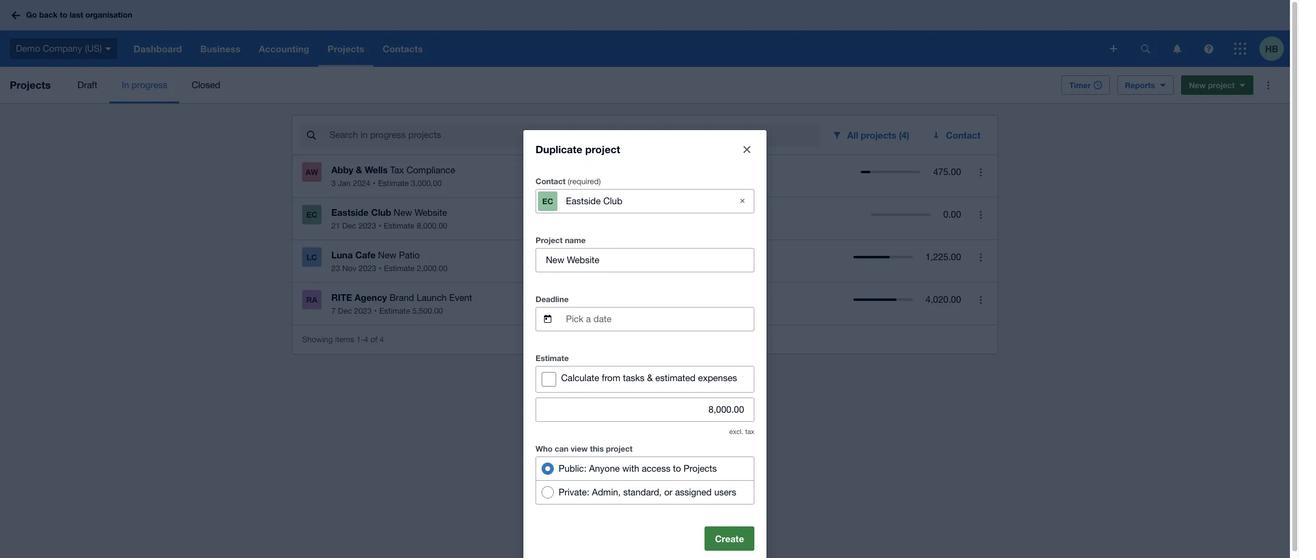 Task type: vqa. For each thing, say whether or not it's contained in the screenshot.
the bottommost New
yes



Task type: locate. For each thing, give the bounding box(es) containing it.
assigned
[[675, 487, 712, 497]]

0 horizontal spatial to
[[60, 10, 67, 20]]

1 horizontal spatial contact
[[946, 130, 981, 140]]

2023 inside eastside club new website 21 dec 2023 • estimate 8,000.00
[[359, 221, 376, 230]]

4,020.00
[[926, 294, 961, 305]]

contact inside contact popup button
[[946, 130, 981, 140]]

contact for contact
[[946, 130, 981, 140]]

1 horizontal spatial 4
[[380, 335, 384, 344]]

23
[[331, 264, 340, 273]]

all projects (4) button
[[824, 123, 919, 147]]

navigation
[[124, 30, 1102, 67]]

agency
[[355, 292, 387, 303]]

name
[[565, 235, 586, 245]]

standard,
[[623, 487, 662, 497]]

new right cafe
[[378, 250, 397, 260]]

demo
[[16, 43, 40, 53]]

draft
[[77, 80, 97, 90]]

tax
[[745, 428, 755, 435]]

reports
[[1125, 80, 1155, 90]]

dec
[[342, 221, 356, 230], [338, 306, 352, 316]]

4
[[364, 335, 368, 344], [380, 335, 384, 344]]

calculate from tasks & estimated expenses
[[561, 372, 737, 383]]

475.00
[[934, 167, 961, 177]]

launch
[[417, 292, 447, 303]]

estimate
[[378, 179, 409, 188], [384, 221, 415, 230], [384, 264, 415, 273], [379, 306, 410, 316], [536, 353, 569, 363]]

2 vertical spatial 2023
[[354, 306, 372, 316]]

• down agency
[[374, 306, 377, 316]]

items
[[335, 335, 354, 344]]

ec down the contact (required)
[[542, 196, 553, 206]]

estimate inside duplicate project dialog
[[536, 353, 569, 363]]

& up 2024
[[356, 164, 362, 175]]

close image
[[744, 146, 751, 153]]

contact button
[[924, 123, 991, 147]]

new project
[[1189, 80, 1235, 90]]

0 vertical spatial new
[[1189, 80, 1206, 90]]

0 vertical spatial &
[[356, 164, 362, 175]]

project
[[1208, 80, 1235, 90], [585, 143, 620, 155], [606, 444, 633, 453]]

&
[[356, 164, 362, 175], [647, 372, 653, 383]]

estimate down patio at top left
[[384, 264, 415, 273]]

anyone
[[589, 463, 620, 473]]

0 horizontal spatial contact
[[536, 176, 566, 186]]

• down the club at top left
[[379, 221, 381, 230]]

excl.
[[730, 428, 744, 435]]

dec inside eastside club new website 21 dec 2023 • estimate 8,000.00
[[342, 221, 356, 230]]

dec right 7
[[338, 306, 352, 316]]

2024
[[353, 179, 371, 188]]

contact inside duplicate project dialog
[[536, 176, 566, 186]]

contact down duplicate
[[536, 176, 566, 186]]

luna cafe new patio 23 nov 2023 • estimate 2,000.00
[[331, 249, 448, 273]]

ra
[[306, 295, 318, 305]]

1 horizontal spatial ec
[[542, 196, 553, 206]]

0 vertical spatial dec
[[342, 221, 356, 230]]

ec left eastside
[[306, 210, 317, 220]]

progress
[[132, 80, 167, 90]]

to left last
[[60, 10, 67, 20]]

• right 2024
[[373, 179, 376, 188]]

3
[[331, 179, 336, 188]]

of
[[371, 335, 377, 344]]

2023 down the club at top left
[[359, 221, 376, 230]]

Project name field
[[536, 248, 754, 272]]

8,000.00
[[417, 221, 448, 230]]

1 horizontal spatial to
[[673, 463, 681, 473]]

2023
[[359, 221, 376, 230], [359, 264, 376, 273], [354, 306, 372, 316]]

0 horizontal spatial &
[[356, 164, 362, 175]]

new right the reports popup button
[[1189, 80, 1206, 90]]

0 vertical spatial ec
[[542, 196, 553, 206]]

ec
[[542, 196, 553, 206], [306, 210, 317, 220]]

or
[[664, 487, 673, 497]]

demo company (us)
[[16, 43, 102, 53]]

estimate up calculate
[[536, 353, 569, 363]]

who
[[536, 444, 553, 453]]

estimate inside rite agency brand launch event 7 dec 2023 • estimate 5,500.00
[[379, 306, 410, 316]]

tasks
[[623, 372, 645, 383]]

Find or create a contact field
[[565, 189, 725, 213]]

view
[[571, 444, 588, 453]]

projects down demo
[[10, 78, 51, 91]]

4 right of at the left bottom of the page
[[380, 335, 384, 344]]

estimate down brand
[[379, 306, 410, 316]]

projects up 'assigned'
[[684, 463, 717, 473]]

1 vertical spatial 2023
[[359, 264, 376, 273]]

dec right 21
[[342, 221, 356, 230]]

from
[[602, 372, 621, 383]]

• inside eastside club new website 21 dec 2023 • estimate 8,000.00
[[379, 221, 381, 230]]

2023 for club
[[359, 221, 376, 230]]

group inside duplicate project dialog
[[536, 456, 755, 504]]

contact
[[946, 130, 981, 140], [536, 176, 566, 186]]

new
[[1189, 80, 1206, 90], [394, 207, 412, 218], [378, 250, 397, 260]]

estimate inside eastside club new website 21 dec 2023 • estimate 8,000.00
[[384, 221, 415, 230]]

0 vertical spatial contact
[[946, 130, 981, 140]]

new for eastside club
[[394, 207, 412, 218]]

projects
[[861, 130, 897, 140]]

& right tasks on the left
[[647, 372, 653, 383]]

new inside eastside club new website 21 dec 2023 • estimate 8,000.00
[[394, 207, 412, 218]]

0 vertical spatial projects
[[10, 78, 51, 91]]

go back to last organisation link
[[7, 4, 140, 26]]

deadline
[[536, 294, 569, 304]]

2023 down agency
[[354, 306, 372, 316]]

website
[[415, 207, 447, 218]]

0 vertical spatial project
[[1208, 80, 1235, 90]]

1-
[[357, 335, 364, 344]]

svg image
[[12, 11, 20, 19], [1234, 43, 1247, 55], [1173, 44, 1181, 53], [1204, 44, 1213, 53]]

new right the club at top left
[[394, 207, 412, 218]]

svg image
[[1141, 44, 1150, 53], [1110, 45, 1118, 52], [105, 47, 111, 50]]

1 vertical spatial new
[[394, 207, 412, 218]]

1 vertical spatial projects
[[684, 463, 717, 473]]

hb banner
[[0, 0, 1290, 67]]

1 vertical spatial contact
[[536, 176, 566, 186]]

contact up 475.00
[[946, 130, 981, 140]]

svg image inside demo company (us) popup button
[[105, 47, 111, 50]]

1 vertical spatial to
[[673, 463, 681, 473]]

eastside
[[331, 207, 369, 218]]

create button
[[705, 526, 755, 551]]

go
[[26, 10, 37, 20]]

expenses
[[698, 372, 737, 383]]

to
[[60, 10, 67, 20], [673, 463, 681, 473]]

1 vertical spatial dec
[[338, 306, 352, 316]]

in progress link
[[110, 67, 180, 103]]

all
[[848, 130, 859, 140]]

eastside club new website 21 dec 2023 • estimate 8,000.00
[[331, 207, 448, 230]]

last
[[70, 10, 83, 20]]

project inside new project popup button
[[1208, 80, 1235, 90]]

e.g. 10,000.00 field
[[536, 398, 754, 421]]

abby & wells tax compliance 3 jan 2024 • estimate 3,000.00
[[331, 164, 455, 188]]

projects
[[10, 78, 51, 91], [684, 463, 717, 473]]

duplicate project
[[536, 143, 620, 155]]

4 left of at the left bottom of the page
[[364, 335, 368, 344]]

•
[[373, 179, 376, 188], [379, 221, 381, 230], [379, 264, 382, 273], [374, 306, 377, 316]]

private: admin, standard, or assigned users
[[559, 487, 737, 497]]

jan
[[338, 179, 351, 188]]

• up agency
[[379, 264, 382, 273]]

users
[[714, 487, 737, 497]]

0 vertical spatial 2023
[[359, 221, 376, 230]]

demo company (us) button
[[0, 30, 124, 67]]

1 vertical spatial project
[[585, 143, 620, 155]]

to right access
[[673, 463, 681, 473]]

2023 down cafe
[[359, 264, 376, 273]]

0 vertical spatial to
[[60, 10, 67, 20]]

0 horizontal spatial ec
[[306, 210, 317, 220]]

Deadline field
[[565, 307, 754, 331]]

group containing public: anyone with access to projects
[[536, 456, 755, 504]]

& inside abby & wells tax compliance 3 jan 2024 • estimate 3,000.00
[[356, 164, 362, 175]]

0 horizontal spatial 4
[[364, 335, 368, 344]]

club
[[371, 207, 391, 218]]

group
[[536, 456, 755, 504]]

1 horizontal spatial &
[[647, 372, 653, 383]]

to inside hb banner
[[60, 10, 67, 20]]

navigation inside hb banner
[[124, 30, 1102, 67]]

contact for contact (required)
[[536, 176, 566, 186]]

2023 for cafe
[[359, 264, 376, 273]]

svg image inside go back to last organisation link
[[12, 11, 20, 19]]

1 horizontal spatial projects
[[684, 463, 717, 473]]

project for duplicate project
[[585, 143, 620, 155]]

calculate
[[561, 372, 599, 383]]

in
[[122, 80, 129, 90]]

(required)
[[568, 177, 601, 186]]

svg image left hb
[[1234, 43, 1247, 55]]

svg image left go
[[12, 11, 20, 19]]

2023 inside luna cafe new patio 23 nov 2023 • estimate 2,000.00
[[359, 264, 376, 273]]

new inside luna cafe new patio 23 nov 2023 • estimate 2,000.00
[[378, 250, 397, 260]]

1 vertical spatial &
[[647, 372, 653, 383]]

estimate down the club at top left
[[384, 221, 415, 230]]

0 horizontal spatial svg image
[[105, 47, 111, 50]]

2 vertical spatial new
[[378, 250, 397, 260]]

showing
[[302, 335, 333, 344]]

organisation
[[85, 10, 132, 20]]

estimate down tax
[[378, 179, 409, 188]]

projects inside 'group'
[[684, 463, 717, 473]]



Task type: describe. For each thing, give the bounding box(es) containing it.
clear image
[[730, 189, 755, 213]]

2 horizontal spatial svg image
[[1141, 44, 1150, 53]]

0.00
[[944, 209, 961, 220]]

go back to last organisation
[[26, 10, 132, 20]]

project
[[536, 235, 563, 245]]

estimate inside luna cafe new patio 23 nov 2023 • estimate 2,000.00
[[384, 264, 415, 273]]

& inside duplicate project dialog
[[647, 372, 653, 383]]

excl. tax
[[730, 428, 755, 435]]

Search in progress projects search field
[[328, 123, 820, 147]]

(us)
[[85, 43, 102, 53]]

2 vertical spatial project
[[606, 444, 633, 453]]

estimate inside abby & wells tax compliance 3 jan 2024 • estimate 3,000.00
[[378, 179, 409, 188]]

(4)
[[899, 130, 910, 140]]

new inside popup button
[[1189, 80, 1206, 90]]

to inside 'group'
[[673, 463, 681, 473]]

event
[[449, 292, 472, 303]]

0 horizontal spatial projects
[[10, 78, 51, 91]]

aw
[[306, 167, 318, 177]]

timer
[[1070, 80, 1091, 90]]

3,000.00
[[411, 179, 442, 188]]

project for new project
[[1208, 80, 1235, 90]]

2 4 from the left
[[380, 335, 384, 344]]

duplicate project dialog
[[524, 130, 767, 558]]

21
[[331, 221, 340, 230]]

rite agency brand launch event 7 dec 2023 • estimate 5,500.00
[[331, 292, 472, 316]]

public: anyone with access to projects
[[559, 463, 717, 473]]

estimated
[[656, 372, 696, 383]]

private:
[[559, 487, 590, 497]]

• inside rite agency brand launch event 7 dec 2023 • estimate 5,500.00
[[374, 306, 377, 316]]

2,000.00
[[417, 264, 448, 273]]

abby
[[331, 164, 354, 175]]

create
[[715, 533, 744, 544]]

ec inside duplicate project dialog
[[542, 196, 553, 206]]

closed link
[[180, 67, 233, 103]]

close button
[[735, 137, 760, 161]]

access
[[642, 463, 671, 473]]

can
[[555, 444, 569, 453]]

1 vertical spatial ec
[[306, 210, 317, 220]]

company
[[43, 43, 82, 53]]

tax
[[390, 165, 404, 175]]

7
[[331, 306, 336, 316]]

contact (required)
[[536, 176, 601, 186]]

brand
[[390, 292, 414, 303]]

with
[[623, 463, 639, 473]]

duplicate
[[536, 143, 583, 155]]

• inside luna cafe new patio 23 nov 2023 • estimate 2,000.00
[[379, 264, 382, 273]]

1,225.00
[[926, 252, 961, 262]]

reports button
[[1117, 75, 1174, 95]]

draft link
[[65, 67, 110, 103]]

dec inside rite agency brand launch event 7 dec 2023 • estimate 5,500.00
[[338, 306, 352, 316]]

1 4 from the left
[[364, 335, 368, 344]]

compliance
[[407, 165, 455, 175]]

svg image up new project
[[1204, 44, 1213, 53]]

svg image up the reports popup button
[[1173, 44, 1181, 53]]

project name
[[536, 235, 586, 245]]

• inside abby & wells tax compliance 3 jan 2024 • estimate 3,000.00
[[373, 179, 376, 188]]

patio
[[399, 250, 420, 260]]

all projects (4)
[[848, 130, 910, 140]]

closed
[[192, 80, 220, 90]]

who can view this project
[[536, 444, 633, 453]]

wells
[[365, 164, 388, 175]]

nov
[[342, 264, 357, 273]]

timer button
[[1062, 75, 1110, 95]]

2023 inside rite agency brand launch event 7 dec 2023 • estimate 5,500.00
[[354, 306, 372, 316]]

showing items 1-4 of 4
[[302, 335, 384, 344]]

lc
[[307, 252, 317, 262]]

hb button
[[1260, 30, 1290, 67]]

cafe
[[355, 249, 376, 260]]

this
[[590, 444, 604, 453]]

new for luna cafe
[[378, 250, 397, 260]]

rite
[[331, 292, 352, 303]]

1 horizontal spatial svg image
[[1110, 45, 1118, 52]]

5,500.00
[[412, 306, 443, 316]]

public:
[[559, 463, 587, 473]]

hb
[[1266, 43, 1279, 54]]

luna
[[331, 249, 353, 260]]

new project button
[[1181, 75, 1254, 95]]



